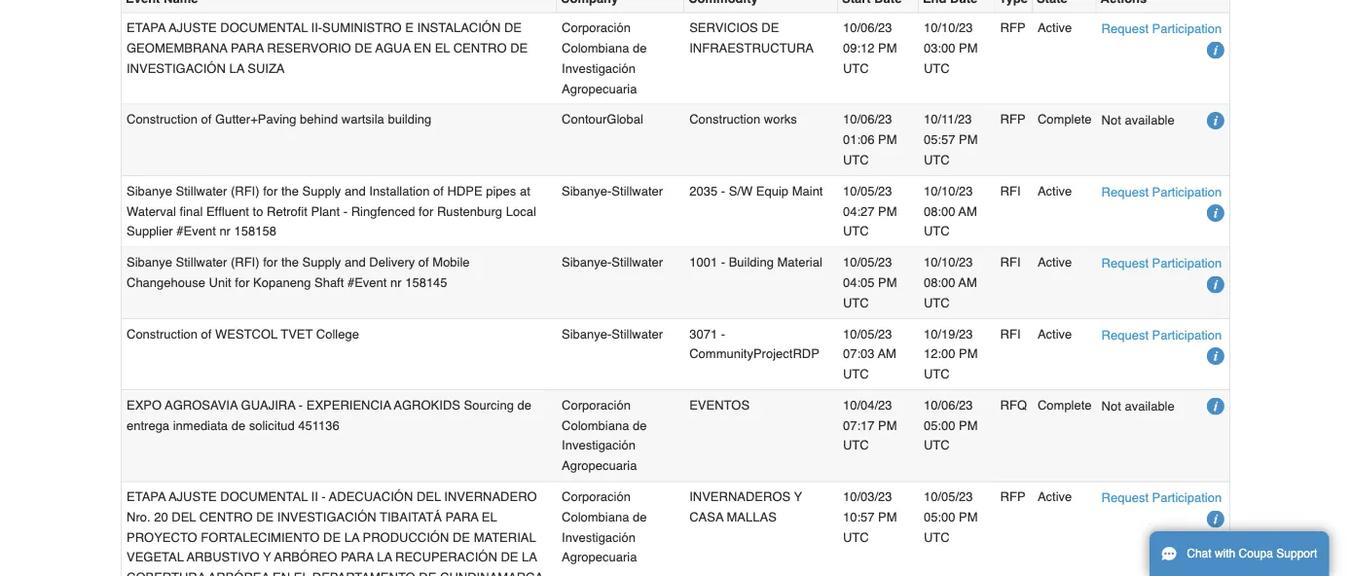 Task type: describe. For each thing, give the bounding box(es) containing it.
changehouse
[[127, 275, 205, 290]]

request participation for 10/05/23 04:05 pm utc
[[1102, 256, 1222, 271]]

of left 'westcol'
[[201, 327, 212, 341]]

participation for 10/05/23 04:27 pm utc
[[1153, 185, 1222, 199]]

1 horizontal spatial del
[[417, 490, 441, 504]]

proyecto
[[127, 530, 197, 545]]

geomembrana
[[127, 41, 228, 55]]

supply for #event
[[303, 255, 341, 270]]

nr inside sibanye stillwater (rfi) for the supply and installation of hdpe pipes at waterval final effluent to retrofit plant - ringfenced for rustenburg local supplier #event nr 158158
[[220, 224, 231, 239]]

invernaderos
[[690, 490, 791, 504]]

college
[[316, 327, 359, 341]]

for right unit
[[235, 275, 250, 290]]

mallas
[[727, 510, 777, 525]]

delivery
[[369, 255, 415, 270]]

not available for rfq
[[1102, 399, 1175, 413]]

rfq
[[1001, 398, 1028, 413]]

coupa
[[1239, 547, 1274, 561]]

utc inside 10/06/23 01:06 pm utc
[[843, 153, 869, 167]]

mobile
[[433, 255, 470, 270]]

stillwater for sibanye stillwater (rfi) for the supply and installation of hdpe pipes at waterval final effluent to retrofit plant - ringfenced for rustenburg local supplier #event nr 158158
[[612, 184, 663, 198]]

construction of westcol tvet college
[[127, 327, 359, 341]]

of inside sibanye stillwater (rfi) for the supply and installation of hdpe pipes at waterval final effluent to retrofit plant - ringfenced for rustenburg local supplier #event nr 158158
[[433, 184, 444, 198]]

10:57
[[843, 510, 875, 525]]

158158
[[234, 224, 277, 239]]

de for expo agrosavia guajira - experiencia agrokids sourcing de entrega inmediata de solicitud 451136
[[633, 418, 647, 433]]

for up kopaneng
[[263, 255, 278, 270]]

arbórea
[[208, 571, 270, 577]]

10/10/23 for 10/05/23 04:05 pm utc
[[924, 255, 973, 270]]

sibanye-stillwater for 3071
[[562, 327, 663, 341]]

chat
[[1187, 547, 1212, 561]]

10/11/23 05:57 pm utc
[[924, 112, 978, 167]]

supplier
[[127, 224, 173, 239]]

request participation for 10/06/23 09:12 pm utc
[[1102, 21, 1222, 36]]

construction of gutter+paving behind wartsila building
[[127, 112, 432, 127]]

instalación
[[417, 20, 501, 35]]

retrofit
[[267, 204, 308, 218]]

20
[[154, 510, 168, 525]]

local
[[506, 204, 536, 218]]

corporación for etapa ajuste documental ii - adecuación del invernadero nro. 20 del centro de investigación tibaitatá para el proyecto fortalecimiento de la producción de material vegetal arbustivo y arbóreo para la recuperación de la cobertura arbórea en el departamento de cundinamarca
[[562, 490, 631, 504]]

utc inside 10/11/23 05:57 pm utc
[[924, 153, 950, 167]]

04:27
[[843, 204, 875, 218]]

at
[[520, 184, 531, 198]]

sibanye for sibanye stillwater (rfi) for the supply and delivery of mobile changehouse unit for kopaneng shaft #event nr 158145
[[127, 255, 172, 270]]

10/11/23
[[924, 112, 973, 127]]

2035
[[690, 184, 718, 198]]

stillwater inside sibanye stillwater (rfi) for the supply and installation of hdpe pipes at waterval final effluent to retrofit plant - ringfenced for rustenburg local supplier #event nr 158158
[[176, 184, 227, 198]]

la inside etapa ajuste documental ii-suministro e instalación de geomembrana para reservorio de agua en el centro de investigación la suiza
[[229, 61, 244, 75]]

agropecuaria for etapa ajuste documental ii-suministro e instalación de geomembrana para reservorio de agua en el centro de investigación la suiza
[[562, 81, 637, 96]]

utc inside 10/04/23 07:17 pm utc
[[843, 439, 869, 453]]

investigación for etapa ajuste documental ii-suministro e instalación de geomembrana para reservorio de agua en el centro de investigación la suiza
[[562, 61, 636, 75]]

en inside etapa ajuste documental ii-suministro e instalación de geomembrana para reservorio de agua en el centro de investigación la suiza
[[414, 41, 432, 55]]

suiza
[[248, 61, 285, 75]]

08:00 for 10/05/23 04:05 pm utc
[[924, 275, 956, 290]]

participation for 10/05/23 07:03 am utc
[[1153, 328, 1222, 342]]

not for rfq
[[1102, 399, 1122, 413]]

active for 10/06/23 09:12 pm utc
[[1038, 20, 1073, 35]]

(rfi) for final
[[231, 184, 260, 198]]

active for 10/05/23 07:03 am utc
[[1038, 327, 1073, 341]]

10/06/23 for 01:06
[[843, 112, 893, 127]]

10/10/23 08:00 am utc for 10/05/23 04:05 pm utc
[[924, 255, 978, 310]]

agrokids
[[394, 398, 461, 413]]

utc inside 10/19/23 12:00 pm utc
[[924, 367, 950, 382]]

installation
[[369, 184, 430, 198]]

10/05/23 for 05:00
[[924, 490, 973, 504]]

inmediata
[[173, 418, 228, 433]]

request participation button for 10/05/23 04:27 pm utc
[[1102, 182, 1222, 202]]

servicios de infraestructura
[[690, 20, 814, 55]]

pm for 10/06/23 09:12 pm utc
[[879, 41, 898, 55]]

request for 10/03/23 10:57 pm utc
[[1102, 491, 1149, 505]]

ajuste for 20
[[169, 490, 217, 504]]

wartsila
[[342, 112, 385, 127]]

y inside etapa ajuste documental ii - adecuación del invernadero nro. 20 del centro de investigación tibaitatá para el proyecto fortalecimiento de la producción de material vegetal arbustivo y arbóreo para la recuperación de la cobertura arbórea en el departamento de cundinamarca
[[263, 550, 271, 565]]

05:00 for 10/06/23
[[924, 418, 956, 433]]

corporación for expo agrosavia guajira - experiencia agrokids sourcing de entrega inmediata de solicitud 451136
[[562, 398, 631, 413]]

sourcing
[[464, 398, 514, 413]]

documental for ii-
[[220, 20, 308, 35]]

10/05/23 04:05 pm utc
[[843, 255, 898, 310]]

10/10/23 03:00 pm utc
[[924, 20, 978, 75]]

sibanye-stillwater for 2035
[[562, 184, 663, 198]]

10/04/23 07:17 pm utc
[[843, 398, 898, 453]]

tvet
[[281, 327, 313, 341]]

request participation button for 10/05/23 04:05 pm utc
[[1102, 253, 1222, 274]]

3 sibanye- from the top
[[562, 327, 612, 341]]

request participation button for 10/05/23 07:03 am utc
[[1102, 325, 1222, 345]]

rfi for 10/05/23 04:05 pm utc
[[1001, 255, 1021, 270]]

tibaitatá
[[380, 510, 442, 525]]

documental for ii
[[220, 490, 308, 504]]

1001
[[690, 255, 718, 270]]

hdpe
[[448, 184, 483, 198]]

03:00
[[924, 41, 956, 55]]

stillwater for construction of westcol tvet college
[[612, 327, 663, 341]]

sibanye stillwater (rfi) for the supply and installation of hdpe pipes at waterval final effluent to retrofit plant - ringfenced for rustenburg local supplier #event nr 158158
[[127, 184, 536, 239]]

arbustivo
[[187, 550, 260, 565]]

ringfenced
[[351, 204, 415, 218]]

colombiana for expo agrosavia guajira - experiencia agrokids sourcing de entrega inmediata de solicitud 451136
[[562, 418, 630, 433]]

the for effluent
[[281, 184, 299, 198]]

available for rfq
[[1125, 399, 1175, 413]]

pm for 10/06/23 05:00 pm utc
[[959, 418, 978, 433]]

expo
[[127, 398, 162, 413]]

maint
[[792, 184, 823, 198]]

active for 10/05/23 04:27 pm utc
[[1038, 184, 1073, 198]]

construction works
[[690, 112, 797, 127]]

10/03/23
[[843, 490, 893, 504]]

entrega
[[127, 418, 170, 433]]

active for 10/03/23 10:57 pm utc
[[1038, 490, 1073, 504]]

10/06/23 for 05:00
[[924, 398, 973, 413]]

1 vertical spatial del
[[172, 510, 196, 525]]

and for delivery
[[345, 255, 366, 270]]

active for 10/05/23 04:05 pm utc
[[1038, 255, 1073, 270]]

request participation for 10/05/23 04:27 pm utc
[[1102, 185, 1222, 199]]

utc inside 10/03/23 10:57 pm utc
[[843, 530, 869, 545]]

pm for 10/05/23 05:00 pm utc
[[959, 510, 978, 525]]

10/05/23 for 04:27
[[843, 184, 893, 198]]

contourglobal
[[562, 112, 644, 127]]

rfi for 10/05/23 04:27 pm utc
[[1001, 184, 1021, 198]]

westcol
[[215, 327, 278, 341]]

10/06/23 05:00 pm utc
[[924, 398, 978, 453]]

complete for rfp
[[1038, 112, 1092, 127]]

2 horizontal spatial el
[[482, 510, 497, 525]]

sibanye-stillwater for 1001
[[562, 255, 663, 270]]

final
[[180, 204, 203, 218]]

utc inside 10/05/23 07:03 am utc
[[843, 367, 869, 382]]

10/06/23 for 09:12
[[843, 20, 893, 35]]

request for 10/06/23 09:12 pm utc
[[1102, 21, 1149, 36]]

3071 - communityprojectrdp
[[690, 327, 820, 361]]

vegetal
[[127, 550, 184, 565]]

rfp for 10/05/23 05:00 pm utc
[[1001, 490, 1026, 504]]

invernaderos y casa mallas
[[690, 490, 803, 525]]

investigación inside etapa ajuste documental ii-suministro e instalación de geomembrana para reservorio de agua en el centro de investigación la suiza
[[127, 61, 226, 75]]

works
[[764, 112, 797, 127]]

10/10/23 for 10/06/23 09:12 pm utc
[[924, 20, 973, 35]]

10/19/23
[[924, 327, 973, 341]]

de inside servicios de infraestructura
[[762, 20, 780, 35]]

ii
[[311, 490, 318, 504]]

sibanye- for hdpe
[[562, 184, 612, 198]]

2 horizontal spatial para
[[446, 510, 479, 525]]

2035 - s/w equip maint
[[690, 184, 823, 198]]

158145
[[405, 275, 448, 290]]

- left s/w
[[721, 184, 726, 198]]

- inside etapa ajuste documental ii - adecuación del invernadero nro. 20 del centro de investigación tibaitatá para el proyecto fortalecimiento de la producción de material vegetal arbustivo y arbóreo para la recuperación de la cobertura arbórea en el departamento de cundinamarca
[[322, 490, 326, 504]]

etapa ajuste documental ii-suministro e instalación de geomembrana para reservorio de agua en el centro de investigación la suiza
[[127, 20, 528, 75]]

kopaneng
[[253, 275, 311, 290]]

invernadero
[[444, 490, 537, 504]]

- right 1001 at the right of page
[[721, 255, 726, 270]]

cundinamarca
[[440, 571, 544, 577]]

equip
[[757, 184, 789, 198]]

etapa for geomembrana
[[127, 20, 166, 35]]

am for 10/05/23 04:05 pm utc
[[959, 275, 978, 290]]

pm for 10/10/23 03:00 pm utc
[[959, 41, 978, 55]]



Task type: locate. For each thing, give the bounding box(es) containing it.
4 request participation from the top
[[1102, 328, 1222, 342]]

2 not from the top
[[1102, 399, 1122, 413]]

para up suiza on the top left
[[231, 41, 264, 55]]

of left hdpe on the left top
[[433, 184, 444, 198]]

1 vertical spatial corporación colombiana de investigación agropecuaria
[[562, 398, 647, 473]]

etapa up geomembrana
[[127, 20, 166, 35]]

material
[[474, 530, 536, 545]]

pm down 10/03/23
[[879, 510, 898, 525]]

10/10/23 up 10/19/23
[[924, 255, 973, 270]]

4 active from the top
[[1038, 327, 1073, 341]]

#event down final
[[177, 224, 216, 239]]

stillwater left the 2035
[[612, 184, 663, 198]]

supply
[[303, 184, 341, 198], [303, 255, 341, 270]]

investigación down ii
[[277, 510, 377, 525]]

09:12
[[843, 41, 875, 55]]

1 vertical spatial not
[[1102, 399, 1122, 413]]

0 vertical spatial en
[[414, 41, 432, 55]]

0 vertical spatial not
[[1102, 113, 1122, 127]]

sibanye-stillwater left 3071
[[562, 327, 663, 341]]

utc down 04:27 on the right top of the page
[[843, 224, 869, 239]]

chat with coupa support
[[1187, 547, 1318, 561]]

0 vertical spatial el
[[435, 41, 450, 55]]

el down invernadero
[[482, 510, 497, 525]]

0 horizontal spatial en
[[273, 571, 290, 577]]

1 agropecuaria from the top
[[562, 81, 637, 96]]

0 vertical spatial complete
[[1038, 112, 1092, 127]]

2 complete from the top
[[1038, 398, 1092, 413]]

2 corporación from the top
[[562, 398, 631, 413]]

2 vertical spatial el
[[294, 571, 309, 577]]

10/05/23 for 07:03
[[843, 327, 893, 341]]

sibanye- for mobile
[[562, 255, 612, 270]]

0 vertical spatial 05:00
[[924, 418, 956, 433]]

pm down 10/11/23
[[959, 132, 978, 147]]

producción
[[363, 530, 449, 545]]

2 vertical spatial sibanye-
[[562, 327, 612, 341]]

10/06/23 01:06 pm utc
[[843, 112, 898, 167]]

2 vertical spatial agropecuaria
[[562, 550, 637, 565]]

sibanye up changehouse
[[127, 255, 172, 270]]

utc down 03:00
[[924, 61, 950, 75]]

3 agropecuaria from the top
[[562, 550, 637, 565]]

05:00 for 10/05/23
[[924, 510, 956, 525]]

1 sibanye- from the top
[[562, 184, 612, 198]]

- right 3071
[[721, 327, 726, 341]]

1 horizontal spatial nr
[[391, 275, 402, 290]]

1 vertical spatial 10/10/23
[[924, 184, 973, 198]]

en down arbóreo
[[273, 571, 290, 577]]

utc inside 10/10/23 03:00 pm utc
[[924, 61, 950, 75]]

centro
[[454, 41, 507, 55], [199, 510, 253, 525]]

3 active from the top
[[1038, 255, 1073, 270]]

the up retrofit
[[281, 184, 299, 198]]

el
[[435, 41, 450, 55], [482, 510, 497, 525], [294, 571, 309, 577]]

1 (rfi) from the top
[[231, 184, 260, 198]]

1 the from the top
[[281, 184, 299, 198]]

pm for 10/05/23 04:27 pm utc
[[879, 204, 898, 218]]

2 the from the top
[[281, 255, 299, 270]]

0 horizontal spatial #event
[[177, 224, 216, 239]]

- inside sibanye stillwater (rfi) for the supply and installation of hdpe pipes at waterval final effluent to retrofit plant - ringfenced for rustenburg local supplier #event nr 158158
[[344, 204, 348, 218]]

2 supply from the top
[[303, 255, 341, 270]]

3071
[[690, 327, 718, 341]]

participation for 10/06/23 09:12 pm utc
[[1153, 21, 1222, 36]]

pm down 10/19/23
[[959, 347, 978, 361]]

pm for 10/06/23 01:06 pm utc
[[879, 132, 898, 147]]

suministro
[[322, 20, 402, 35]]

material
[[778, 255, 823, 270]]

corporación
[[562, 20, 631, 35], [562, 398, 631, 413], [562, 490, 631, 504]]

agropecuaria for expo agrosavia guajira - experiencia agrokids sourcing de entrega inmediata de solicitud 451136
[[562, 459, 637, 473]]

2 colombiana from the top
[[562, 418, 630, 433]]

de
[[633, 41, 647, 55], [518, 398, 532, 413], [231, 418, 246, 433], [633, 418, 647, 433], [633, 510, 647, 525]]

nr inside sibanye stillwater (rfi) for the supply and delivery of mobile changehouse unit for kopaneng shaft #event nr 158145
[[391, 275, 402, 290]]

1 vertical spatial sibanye-
[[562, 255, 612, 270]]

2 corporación colombiana de investigación agropecuaria from the top
[[562, 398, 647, 473]]

10/06/23 up the 09:12
[[843, 20, 893, 35]]

10/05/23 up 04:05 on the right of page
[[843, 255, 893, 270]]

1 vertical spatial investigación
[[277, 510, 377, 525]]

2 documental from the top
[[220, 490, 308, 504]]

(rfi)
[[231, 184, 260, 198], [231, 255, 260, 270]]

ajuste inside etapa ajuste documental ii-suministro e instalación de geomembrana para reservorio de agua en el centro de investigación la suiza
[[169, 20, 217, 35]]

of left the 'gutter+paving'
[[201, 112, 212, 127]]

casa
[[690, 510, 724, 525]]

rfi
[[1001, 184, 1021, 198], [1001, 255, 1021, 270], [1001, 327, 1021, 341]]

the
[[281, 184, 299, 198], [281, 255, 299, 270]]

guajira
[[241, 398, 296, 413]]

1 etapa from the top
[[127, 20, 166, 35]]

1 vertical spatial available
[[1125, 399, 1175, 413]]

expo agrosavia guajira - experiencia agrokids sourcing de entrega inmediata de solicitud 451136
[[127, 398, 532, 433]]

0 horizontal spatial nr
[[220, 224, 231, 239]]

request participation button for 10/03/23 10:57 pm utc
[[1102, 488, 1222, 508]]

rfp right 10/05/23 05:00 pm utc
[[1001, 490, 1026, 504]]

2 05:00 from the top
[[924, 510, 956, 525]]

the for shaft
[[281, 255, 299, 270]]

0 vertical spatial nr
[[220, 224, 231, 239]]

2 investigación from the top
[[562, 439, 636, 453]]

2 (rfi) from the top
[[231, 255, 260, 270]]

10/10/23 for 10/05/23 04:27 pm utc
[[924, 184, 973, 198]]

2 08:00 from the top
[[924, 275, 956, 290]]

1 rfp from the top
[[1001, 20, 1026, 35]]

utc
[[843, 61, 869, 75], [924, 61, 950, 75], [843, 153, 869, 167], [924, 153, 950, 167], [843, 224, 869, 239], [924, 224, 950, 239], [843, 296, 869, 310], [924, 296, 950, 310], [843, 367, 869, 382], [924, 367, 950, 382], [843, 439, 869, 453], [924, 439, 950, 453], [843, 530, 869, 545], [924, 530, 950, 545]]

documental up fortalecimiento
[[220, 490, 308, 504]]

2 etapa from the top
[[127, 490, 166, 504]]

corporación colombiana de investigación agropecuaria for expo agrosavia guajira - experiencia agrokids sourcing de entrega inmediata de solicitud 451136
[[562, 398, 647, 473]]

3 investigación from the top
[[562, 530, 636, 545]]

utc up 10/19/23
[[924, 296, 950, 310]]

10/06/23 up the 01:06
[[843, 112, 893, 127]]

effluent
[[206, 204, 249, 218]]

del up 'tibaitatá' on the bottom of the page
[[417, 490, 441, 504]]

451136
[[298, 418, 340, 433]]

1 horizontal spatial #event
[[348, 275, 387, 290]]

1 horizontal spatial para
[[341, 550, 374, 565]]

participation for 10/05/23 04:05 pm utc
[[1153, 256, 1222, 271]]

rustenburg
[[437, 204, 503, 218]]

1 vertical spatial para
[[446, 510, 479, 525]]

10/05/23
[[843, 184, 893, 198], [843, 255, 893, 270], [843, 327, 893, 341], [924, 490, 973, 504]]

1 vertical spatial the
[[281, 255, 299, 270]]

1 vertical spatial nr
[[391, 275, 402, 290]]

2 vertical spatial rfp
[[1001, 490, 1026, 504]]

1 vertical spatial complete
[[1038, 398, 1092, 413]]

building
[[388, 112, 432, 127]]

2 rfp from the top
[[1001, 112, 1026, 127]]

(rfi) inside sibanye stillwater (rfi) for the supply and installation of hdpe pipes at waterval final effluent to retrofit plant - ringfenced for rustenburg local supplier #event nr 158158
[[231, 184, 260, 198]]

centro inside etapa ajuste documental ii - adecuación del invernadero nro. 20 del centro de investigación tibaitatá para el proyecto fortalecimiento de la producción de material vegetal arbustivo y arbóreo para la recuperación de la cobertura arbórea en el departamento de cundinamarca
[[199, 510, 253, 525]]

0 vertical spatial 10/10/23 08:00 am utc
[[924, 184, 978, 239]]

pm inside 10/06/23 01:06 pm utc
[[879, 132, 898, 147]]

corporación colombiana de investigación agropecuaria for etapa ajuste documental ii - adecuación del invernadero nro. 20 del centro de investigación tibaitatá para el proyecto fortalecimiento de la producción de material vegetal arbustivo y arbóreo para la recuperación de la cobertura arbórea en el departamento de cundinamarca
[[562, 490, 647, 565]]

0 horizontal spatial y
[[263, 550, 271, 565]]

0 vertical spatial 10/10/23
[[924, 20, 973, 35]]

1 vertical spatial 10/06/23
[[843, 112, 893, 127]]

centro inside etapa ajuste documental ii-suministro e instalación de geomembrana para reservorio de agua en el centro de investigación la suiza
[[454, 41, 507, 55]]

sibanye stillwater (rfi) for the supply and delivery of mobile changehouse unit for kopaneng shaft #event nr 158145
[[127, 255, 470, 290]]

10/05/23 inside 10/05/23 04:05 pm utc
[[843, 255, 893, 270]]

#event down delivery
[[348, 275, 387, 290]]

1 vertical spatial and
[[345, 255, 366, 270]]

sibanye for sibanye stillwater (rfi) for the supply and installation of hdpe pipes at waterval final effluent to retrofit plant - ringfenced for rustenburg local supplier #event nr 158158
[[127, 184, 172, 198]]

el inside etapa ajuste documental ii-suministro e instalación de geomembrana para reservorio de agua en el centro de investigación la suiza
[[435, 41, 450, 55]]

y down fortalecimiento
[[263, 550, 271, 565]]

para down invernadero
[[446, 510, 479, 525]]

colombiana
[[562, 41, 630, 55], [562, 418, 630, 433], [562, 510, 630, 525]]

pm for 10/05/23 04:05 pm utc
[[879, 275, 898, 290]]

rfi for 10/05/23 07:03 am utc
[[1001, 327, 1021, 341]]

agropecuaria for etapa ajuste documental ii - adecuación del invernadero nro. 20 del centro de investigación tibaitatá para el proyecto fortalecimiento de la producción de material vegetal arbustivo y arbóreo para la recuperación de la cobertura arbórea en el departamento de cundinamarca
[[562, 550, 637, 565]]

of inside sibanye stillwater (rfi) for the supply and delivery of mobile changehouse unit for kopaneng shaft #event nr 158145
[[419, 255, 429, 270]]

0 vertical spatial rfi
[[1001, 184, 1021, 198]]

gutter+paving
[[215, 112, 297, 127]]

(rfi) inside sibanye stillwater (rfi) for the supply and delivery of mobile changehouse unit for kopaneng shaft #event nr 158145
[[231, 255, 260, 270]]

10/10/23 08:00 am utc down 10/11/23 05:57 pm utc
[[924, 184, 978, 239]]

10/05/23 inside 10/05/23 04:27 pm utc
[[843, 184, 893, 198]]

10/10/23 08:00 am utc for 10/05/23 04:27 pm utc
[[924, 184, 978, 239]]

1 vertical spatial ajuste
[[169, 490, 217, 504]]

1 request participation button from the top
[[1102, 18, 1222, 39]]

pm down 10/06/23 05:00 pm utc at the right bottom
[[959, 510, 978, 525]]

utc down 05:57
[[924, 153, 950, 167]]

1 horizontal spatial centro
[[454, 41, 507, 55]]

1 available from the top
[[1125, 113, 1175, 127]]

0 vertical spatial am
[[959, 204, 978, 218]]

08:00
[[924, 204, 956, 218], [924, 275, 956, 290]]

2 request from the top
[[1102, 185, 1149, 199]]

the up kopaneng
[[281, 255, 299, 270]]

0 vertical spatial supply
[[303, 184, 341, 198]]

the inside sibanye stillwater (rfi) for the supply and delivery of mobile changehouse unit for kopaneng shaft #event nr 158145
[[281, 255, 299, 270]]

1 vertical spatial documental
[[220, 490, 308, 504]]

utc down 10:57
[[843, 530, 869, 545]]

supply up plant at the top left of the page
[[303, 184, 341, 198]]

10/03/23 10:57 pm utc
[[843, 490, 898, 545]]

documental inside etapa ajuste documental ii-suministro e instalación de geomembrana para reservorio de agua en el centro de investigación la suiza
[[220, 20, 308, 35]]

3 request participation button from the top
[[1102, 253, 1222, 274]]

1 sibanye from the top
[[127, 184, 172, 198]]

sibanye-stillwater down contourglobal
[[562, 184, 663, 198]]

1 vertical spatial sibanye-stillwater
[[562, 255, 663, 270]]

construction for construction of westcol tvet college
[[127, 327, 198, 341]]

request for 10/05/23 07:03 am utc
[[1102, 328, 1149, 342]]

0 vertical spatial sibanye-stillwater
[[562, 184, 663, 198]]

0 vertical spatial (rfi)
[[231, 184, 260, 198]]

experiencia
[[307, 398, 391, 413]]

y right invernaderos
[[794, 490, 803, 504]]

1 not from the top
[[1102, 113, 1122, 127]]

2 10/10/23 from the top
[[924, 184, 973, 198]]

1 corporación colombiana de investigación agropecuaria from the top
[[562, 20, 647, 96]]

2 vertical spatial corporación
[[562, 490, 631, 504]]

10/06/23
[[843, 20, 893, 35], [843, 112, 893, 127], [924, 398, 973, 413]]

2 and from the top
[[345, 255, 366, 270]]

5 participation from the top
[[1153, 491, 1222, 505]]

0 vertical spatial rfp
[[1001, 20, 1026, 35]]

10/05/23 for 04:05
[[843, 255, 893, 270]]

#event inside sibanye stillwater (rfi) for the supply and installation of hdpe pipes at waterval final effluent to retrofit plant - ringfenced for rustenburg local supplier #event nr 158158
[[177, 224, 216, 239]]

utc down '12:00' in the right bottom of the page
[[924, 367, 950, 382]]

1 vertical spatial rfi
[[1001, 255, 1021, 270]]

4 request participation button from the top
[[1102, 325, 1222, 345]]

stillwater up unit
[[176, 255, 227, 270]]

2 10/10/23 08:00 am utc from the top
[[924, 255, 978, 310]]

10/05/23 down 10/06/23 05:00 pm utc at the right bottom
[[924, 490, 973, 504]]

ajuste up geomembrana
[[169, 20, 217, 35]]

el down instalación
[[435, 41, 450, 55]]

construction for construction of gutter+paving behind wartsila building
[[127, 112, 198, 127]]

- right ii
[[322, 490, 326, 504]]

not for rfp
[[1102, 113, 1122, 127]]

recuperación
[[395, 550, 497, 565]]

ajuste for para
[[169, 20, 217, 35]]

1 vertical spatial colombiana
[[562, 418, 630, 433]]

05:00
[[924, 418, 956, 433], [924, 510, 956, 525]]

corporación colombiana de investigación agropecuaria for etapa ajuste documental ii-suministro e instalación de geomembrana para reservorio de agua en el centro de investigación la suiza
[[562, 20, 647, 96]]

08:00 up 10/19/23
[[924, 275, 956, 290]]

waterval
[[127, 204, 176, 218]]

ajuste up proyecto
[[169, 490, 217, 504]]

1 vertical spatial supply
[[303, 255, 341, 270]]

1 horizontal spatial el
[[435, 41, 450, 55]]

pm right the 01:06
[[879, 132, 898, 147]]

en inside etapa ajuste documental ii - adecuación del invernadero nro. 20 del centro de investigación tibaitatá para el proyecto fortalecimiento de la producción de material vegetal arbustivo y arbóreo para la recuperación de la cobertura arbórea en el departamento de cundinamarca
[[273, 571, 290, 577]]

0 vertical spatial documental
[[220, 20, 308, 35]]

request participation for 10/03/23 10:57 pm utc
[[1102, 491, 1222, 505]]

1 horizontal spatial y
[[794, 490, 803, 504]]

1 not available from the top
[[1102, 113, 1175, 127]]

10/05/23 04:27 pm utc
[[843, 184, 898, 239]]

2 participation from the top
[[1153, 185, 1222, 199]]

pm for 10/04/23 07:17 pm utc
[[879, 418, 898, 433]]

1 vertical spatial agropecuaria
[[562, 459, 637, 473]]

1 supply from the top
[[303, 184, 341, 198]]

1 and from the top
[[345, 184, 366, 198]]

of up 158145
[[419, 255, 429, 270]]

0 vertical spatial not available
[[1102, 113, 1175, 127]]

stillwater up final
[[176, 184, 227, 198]]

2 agropecuaria from the top
[[562, 459, 637, 473]]

pm inside 10/06/23 09:12 pm utc
[[879, 41, 898, 55]]

1 corporación from the top
[[562, 20, 631, 35]]

construction down changehouse
[[127, 327, 198, 341]]

stillwater for sibanye stillwater (rfi) for the supply and delivery of mobile changehouse unit for kopaneng shaft #event nr 158145
[[612, 255, 663, 270]]

2 available from the top
[[1125, 399, 1175, 413]]

am inside 10/05/23 07:03 am utc
[[878, 347, 897, 361]]

the inside sibanye stillwater (rfi) for the supply and installation of hdpe pipes at waterval final effluent to retrofit plant - ringfenced for rustenburg local supplier #event nr 158158
[[281, 184, 299, 198]]

1 vertical spatial en
[[273, 571, 290, 577]]

10/10/23 inside 10/10/23 03:00 pm utc
[[924, 20, 973, 35]]

2 vertical spatial para
[[341, 550, 374, 565]]

de for etapa ajuste documental ii-suministro e instalación de geomembrana para reservorio de agua en el centro de investigación la suiza
[[633, 41, 647, 55]]

etapa for nro.
[[127, 490, 166, 504]]

sibanye inside sibanye stillwater (rfi) for the supply and installation of hdpe pipes at waterval final effluent to retrofit plant - ringfenced for rustenburg local supplier #event nr 158158
[[127, 184, 172, 198]]

1 rfi from the top
[[1001, 184, 1021, 198]]

05:57
[[924, 132, 956, 147]]

0 vertical spatial agropecuaria
[[562, 81, 637, 96]]

0 vertical spatial available
[[1125, 113, 1175, 127]]

10/06/23 inside 10/06/23 09:12 pm utc
[[843, 20, 893, 35]]

0 horizontal spatial investigación
[[127, 61, 226, 75]]

shaft
[[315, 275, 344, 290]]

10/05/23 05:00 pm utc
[[924, 490, 978, 545]]

request participation button
[[1102, 18, 1222, 39], [1102, 182, 1222, 202], [1102, 253, 1222, 274], [1102, 325, 1222, 345], [1102, 488, 1222, 508]]

pm inside 10/04/23 07:17 pm utc
[[879, 418, 898, 433]]

2 active from the top
[[1038, 184, 1073, 198]]

1 vertical spatial el
[[482, 510, 497, 525]]

4 participation from the top
[[1153, 328, 1222, 342]]

am up 10/19/23
[[959, 275, 978, 290]]

pm inside 10/10/23 03:00 pm utc
[[959, 41, 978, 55]]

etapa up the nro.
[[127, 490, 166, 504]]

- inside expo agrosavia guajira - experiencia agrokids sourcing de entrega inmediata de solicitud 451136
[[299, 398, 303, 413]]

utc right 10/05/23 04:27 pm utc
[[924, 224, 950, 239]]

10/10/23 up 03:00
[[924, 20, 973, 35]]

12:00
[[924, 347, 956, 361]]

05:00 inside 10/06/23 05:00 pm utc
[[924, 418, 956, 433]]

2 sibanye from the top
[[127, 255, 172, 270]]

10/05/23 up 07:03
[[843, 327, 893, 341]]

documental inside etapa ajuste documental ii - adecuación del invernadero nro. 20 del centro de investigación tibaitatá para el proyecto fortalecimiento de la producción de material vegetal arbustivo y arbóreo para la recuperación de la cobertura arbórea en el departamento de cundinamarca
[[220, 490, 308, 504]]

participation for 10/03/23 10:57 pm utc
[[1153, 491, 1222, 505]]

supply inside sibanye stillwater (rfi) for the supply and installation of hdpe pipes at waterval final effluent to retrofit plant - ringfenced for rustenburg local supplier #event nr 158158
[[303, 184, 341, 198]]

-
[[721, 184, 726, 198], [344, 204, 348, 218], [721, 255, 726, 270], [721, 327, 726, 341], [299, 398, 303, 413], [322, 490, 326, 504]]

and up ringfenced
[[345, 184, 366, 198]]

10/06/23 down 10/19/23 12:00 pm utc
[[924, 398, 973, 413]]

1 vertical spatial investigación
[[562, 439, 636, 453]]

1 complete from the top
[[1038, 112, 1092, 127]]

utc inside 10/05/23 04:27 pm utc
[[843, 224, 869, 239]]

and inside sibanye stillwater (rfi) for the supply and installation of hdpe pipes at waterval final effluent to retrofit plant - ringfenced for rustenburg local supplier #event nr 158158
[[345, 184, 366, 198]]

for up to
[[263, 184, 278, 198]]

pm inside 10/19/23 12:00 pm utc
[[959, 347, 978, 361]]

1 vertical spatial 10/10/23 08:00 am utc
[[924, 255, 978, 310]]

utc down the 09:12
[[843, 61, 869, 75]]

pm down 10/19/23 12:00 pm utc
[[959, 418, 978, 433]]

2 request participation button from the top
[[1102, 182, 1222, 202]]

3 request from the top
[[1102, 256, 1149, 271]]

1 request participation from the top
[[1102, 21, 1222, 36]]

complete
[[1038, 112, 1092, 127], [1038, 398, 1092, 413]]

pm inside 10/05/23 05:00 pm utc
[[959, 510, 978, 525]]

pm right the 09:12
[[879, 41, 898, 55]]

adecuación
[[329, 490, 413, 504]]

fortalecimiento
[[201, 530, 320, 545]]

3 rfp from the top
[[1001, 490, 1026, 504]]

0 vertical spatial and
[[345, 184, 366, 198]]

pm down "10/04/23" at the right bottom
[[879, 418, 898, 433]]

available for rfp
[[1125, 113, 1175, 127]]

request participation for 10/05/23 07:03 am utc
[[1102, 328, 1222, 342]]

not
[[1102, 113, 1122, 127], [1102, 399, 1122, 413]]

3 participation from the top
[[1153, 256, 1222, 271]]

3 10/10/23 from the top
[[924, 255, 973, 270]]

1 vertical spatial sibanye
[[127, 255, 172, 270]]

2 rfi from the top
[[1001, 255, 1021, 270]]

0 horizontal spatial el
[[294, 571, 309, 577]]

pm inside 10/05/23 04:05 pm utc
[[879, 275, 898, 290]]

el down arbóreo
[[294, 571, 309, 577]]

not available for rfp
[[1102, 113, 1175, 127]]

5 request participation from the top
[[1102, 491, 1222, 505]]

5 request from the top
[[1102, 491, 1149, 505]]

for down the installation
[[419, 204, 434, 218]]

para up departamento
[[341, 550, 374, 565]]

pm right 04:27 on the right top of the page
[[879, 204, 898, 218]]

communityprojectrdp
[[690, 347, 820, 361]]

2 vertical spatial colombiana
[[562, 510, 630, 525]]

0 vertical spatial ajuste
[[169, 20, 217, 35]]

sibanye up the waterval at top
[[127, 184, 172, 198]]

behind
[[300, 112, 338, 127]]

rfp for 10/10/23 03:00 pm utc
[[1001, 20, 1026, 35]]

10/04/23
[[843, 398, 893, 413]]

nr down effluent
[[220, 224, 231, 239]]

1 participation from the top
[[1153, 21, 1222, 36]]

rfp right 10/11/23
[[1001, 112, 1026, 127]]

am down 10/11/23 05:57 pm utc
[[959, 204, 978, 218]]

utc inside 10/06/23 09:12 pm utc
[[843, 61, 869, 75]]

1 vertical spatial corporación
[[562, 398, 631, 413]]

5 active from the top
[[1038, 490, 1073, 504]]

rfp right 10/10/23 03:00 pm utc
[[1001, 20, 1026, 35]]

investigación
[[562, 61, 636, 75], [562, 439, 636, 453], [562, 530, 636, 545]]

am for 10/05/23 04:27 pm utc
[[959, 204, 978, 218]]

ajuste inside etapa ajuste documental ii - adecuación del invernadero nro. 20 del centro de investigación tibaitatá para el proyecto fortalecimiento de la producción de material vegetal arbustivo y arbóreo para la recuperación de la cobertura arbórea en el departamento de cundinamarca
[[169, 490, 217, 504]]

3 corporación from the top
[[562, 490, 631, 504]]

1 10/10/23 08:00 am utc from the top
[[924, 184, 978, 239]]

4 request from the top
[[1102, 328, 1149, 342]]

3 sibanye-stillwater from the top
[[562, 327, 663, 341]]

sibanye inside sibanye stillwater (rfi) for the supply and delivery of mobile changehouse unit for kopaneng shaft #event nr 158145
[[127, 255, 172, 270]]

1 vertical spatial rfp
[[1001, 112, 1026, 127]]

05:00 inside 10/05/23 05:00 pm utc
[[924, 510, 956, 525]]

10/05/23 up 04:27 on the right top of the page
[[843, 184, 893, 198]]

10/06/23 inside 10/06/23 01:06 pm utc
[[843, 112, 893, 127]]

e
[[405, 20, 414, 35]]

supply inside sibanye stillwater (rfi) for the supply and delivery of mobile changehouse unit for kopaneng shaft #event nr 158145
[[303, 255, 341, 270]]

1 vertical spatial y
[[263, 550, 271, 565]]

request participation button for 10/06/23 09:12 pm utc
[[1102, 18, 1222, 39]]

am right 07:03
[[878, 347, 897, 361]]

stillwater left 1001 at the right of page
[[612, 255, 663, 270]]

pm for 10/11/23 05:57 pm utc
[[959, 132, 978, 147]]

documental up suiza on the top left
[[220, 20, 308, 35]]

utc down 07:17
[[843, 439, 869, 453]]

en right agua
[[414, 41, 432, 55]]

corporación for etapa ajuste documental ii-suministro e instalación de geomembrana para reservorio de agua en el centro de investigación la suiza
[[562, 20, 631, 35]]

5 request participation button from the top
[[1102, 488, 1222, 508]]

1 colombiana from the top
[[562, 41, 630, 55]]

1 sibanye-stillwater from the top
[[562, 184, 663, 198]]

(rfi) for kopaneng
[[231, 255, 260, 270]]

unit
[[209, 275, 232, 290]]

ajuste
[[169, 20, 217, 35], [169, 490, 217, 504]]

0 vertical spatial para
[[231, 41, 264, 55]]

0 vertical spatial investigación
[[127, 61, 226, 75]]

utc inside 10/06/23 05:00 pm utc
[[924, 439, 950, 453]]

supply up shaft
[[303, 255, 341, 270]]

construction for construction works
[[690, 112, 761, 127]]

0 vertical spatial colombiana
[[562, 41, 630, 55]]

(rfi) up to
[[231, 184, 260, 198]]

0 vertical spatial y
[[794, 490, 803, 504]]

2 not available from the top
[[1102, 399, 1175, 413]]

0 vertical spatial 08:00
[[924, 204, 956, 218]]

de for etapa ajuste documental ii - adecuación del invernadero nro. 20 del centro de investigación tibaitatá para el proyecto fortalecimiento de la producción de material vegetal arbustivo y arbóreo para la recuperación de la cobertura arbórea en el departamento de cundinamarca
[[633, 510, 647, 525]]

0 vertical spatial centro
[[454, 41, 507, 55]]

0 vertical spatial sibanye-
[[562, 184, 612, 198]]

del
[[417, 490, 441, 504], [172, 510, 196, 525]]

nro.
[[127, 510, 151, 525]]

1 05:00 from the top
[[924, 418, 956, 433]]

sibanye-stillwater left 1001 at the right of page
[[562, 255, 663, 270]]

1 request from the top
[[1102, 21, 1149, 36]]

stillwater left 3071
[[612, 327, 663, 341]]

chat with coupa support button
[[1150, 532, 1330, 577]]

2 vertical spatial rfi
[[1001, 327, 1021, 341]]

10/05/23 inside 10/05/23 07:03 am utc
[[843, 327, 893, 341]]

utc right 10/03/23 10:57 pm utc at the right
[[924, 530, 950, 545]]

1 ajuste from the top
[[169, 20, 217, 35]]

reservorio
[[267, 41, 351, 55]]

del right 20
[[172, 510, 196, 525]]

10/10/23 08:00 am utc up 10/19/23
[[924, 255, 978, 310]]

1 active from the top
[[1038, 20, 1073, 35]]

pm right 04:05 on the right of page
[[879, 275, 898, 290]]

construction
[[127, 112, 198, 127], [690, 112, 761, 127], [127, 327, 198, 341]]

pm inside 10/06/23 05:00 pm utc
[[959, 418, 978, 433]]

1 08:00 from the top
[[924, 204, 956, 218]]

2 vertical spatial corporación colombiana de investigación agropecuaria
[[562, 490, 647, 565]]

pipes
[[486, 184, 516, 198]]

agua
[[376, 41, 411, 55]]

0 vertical spatial 10/06/23
[[843, 20, 893, 35]]

support
[[1277, 547, 1318, 561]]

(rfi) up unit
[[231, 255, 260, 270]]

and for installation
[[345, 184, 366, 198]]

1 vertical spatial 08:00
[[924, 275, 956, 290]]

utc right 10/04/23 07:17 pm utc on the bottom right of the page
[[924, 439, 950, 453]]

10/06/23 inside 10/06/23 05:00 pm utc
[[924, 398, 973, 413]]

colombiana for etapa ajuste documental ii - adecuación del invernadero nro. 20 del centro de investigación tibaitatá para el proyecto fortalecimiento de la producción de material vegetal arbustivo y arbóreo para la recuperación de la cobertura arbórea en el departamento de cundinamarca
[[562, 510, 630, 525]]

3 colombiana from the top
[[562, 510, 630, 525]]

and
[[345, 184, 366, 198], [345, 255, 366, 270]]

colombiana for etapa ajuste documental ii-suministro e instalación de geomembrana para reservorio de agua en el centro de investigación la suiza
[[562, 41, 630, 55]]

- right plant at the top left of the page
[[344, 204, 348, 218]]

2 sibanye- from the top
[[562, 255, 612, 270]]

investigación for etapa ajuste documental ii - adecuación del invernadero nro. 20 del centro de investigación tibaitatá para el proyecto fortalecimiento de la producción de material vegetal arbustivo y arbóreo para la recuperación de la cobertura arbórea en el departamento de cundinamarca
[[562, 530, 636, 545]]

2 ajuste from the top
[[169, 490, 217, 504]]

05:00 right 10/03/23 10:57 pm utc at the right
[[924, 510, 956, 525]]

rfp for 10/11/23 05:57 pm utc
[[1001, 112, 1026, 127]]

1 vertical spatial 05:00
[[924, 510, 956, 525]]

y inside invernaderos y casa mallas
[[794, 490, 803, 504]]

10/10/23
[[924, 20, 973, 35], [924, 184, 973, 198], [924, 255, 973, 270]]

infraestructura
[[690, 41, 814, 55]]

10/05/23 inside 10/05/23 05:00 pm utc
[[924, 490, 973, 504]]

- up 451136
[[299, 398, 303, 413]]

#event inside sibanye stillwater (rfi) for the supply and delivery of mobile changehouse unit for kopaneng shaft #event nr 158145
[[348, 275, 387, 290]]

and inside sibanye stillwater (rfi) for the supply and delivery of mobile changehouse unit for kopaneng shaft #event nr 158145
[[345, 255, 366, 270]]

1 vertical spatial centro
[[199, 510, 253, 525]]

nr
[[220, 224, 231, 239], [391, 275, 402, 290]]

la
[[229, 61, 244, 75], [344, 530, 360, 545], [377, 550, 392, 565], [522, 550, 538, 565]]

utc down 04:05 on the right of page
[[843, 296, 869, 310]]

stillwater inside sibanye stillwater (rfi) for the supply and delivery of mobile changehouse unit for kopaneng shaft #event nr 158145
[[176, 255, 227, 270]]

1 documental from the top
[[220, 20, 308, 35]]

investigación inside etapa ajuste documental ii - adecuación del invernadero nro. 20 del centro de investigación tibaitatá para el proyecto fortalecimiento de la producción de material vegetal arbustivo y arbóreo para la recuperación de la cobertura arbórea en el departamento de cundinamarca
[[277, 510, 377, 525]]

etapa inside etapa ajuste documental ii-suministro e instalación de geomembrana para reservorio de agua en el centro de investigación la suiza
[[127, 20, 166, 35]]

building
[[729, 255, 774, 270]]

utc inside 10/05/23 04:05 pm utc
[[843, 296, 869, 310]]

pm inside 10/05/23 04:27 pm utc
[[879, 204, 898, 218]]

2 vertical spatial 10/10/23
[[924, 255, 973, 270]]

2 vertical spatial 10/06/23
[[924, 398, 973, 413]]

08:00 for 10/05/23 04:27 pm utc
[[924, 204, 956, 218]]

plant
[[311, 204, 340, 218]]

eventos
[[690, 398, 750, 413]]

request for 10/05/23 04:05 pm utc
[[1102, 256, 1149, 271]]

pm inside 10/11/23 05:57 pm utc
[[959, 132, 978, 147]]

request
[[1102, 21, 1149, 36], [1102, 185, 1149, 199], [1102, 256, 1149, 271], [1102, 328, 1149, 342], [1102, 491, 1149, 505]]

0 vertical spatial corporación colombiana de investigación agropecuaria
[[562, 20, 647, 96]]

centro up fortalecimiento
[[199, 510, 253, 525]]

3 request participation from the top
[[1102, 256, 1222, 271]]

3 corporación colombiana de investigación agropecuaria from the top
[[562, 490, 647, 565]]

2 request participation from the top
[[1102, 185, 1222, 199]]

pm inside 10/03/23 10:57 pm utc
[[879, 510, 898, 525]]

08:00 right 10/05/23 04:27 pm utc
[[924, 204, 956, 218]]

2 sibanye-stillwater from the top
[[562, 255, 663, 270]]

etapa inside etapa ajuste documental ii - adecuación del invernadero nro. 20 del centro de investigación tibaitatá para el proyecto fortalecimiento de la producción de material vegetal arbustivo y arbóreo para la recuperación de la cobertura arbórea en el departamento de cundinamarca
[[127, 490, 166, 504]]

utc inside 10/05/23 05:00 pm utc
[[924, 530, 950, 545]]

1 vertical spatial #event
[[348, 275, 387, 290]]

agrosavia
[[165, 398, 238, 413]]

0 vertical spatial del
[[417, 490, 441, 504]]

0 horizontal spatial del
[[172, 510, 196, 525]]

1 horizontal spatial investigación
[[277, 510, 377, 525]]

04:05
[[843, 275, 875, 290]]

1 10/10/23 from the top
[[924, 20, 973, 35]]

0 horizontal spatial centro
[[199, 510, 253, 525]]

1 vertical spatial am
[[959, 275, 978, 290]]

10/06/23 09:12 pm utc
[[843, 20, 898, 75]]

1 investigación from the top
[[562, 61, 636, 75]]

0 vertical spatial sibanye
[[127, 184, 172, 198]]

investigación for expo agrosavia guajira - experiencia agrokids sourcing de entrega inmediata de solicitud 451136
[[562, 439, 636, 453]]

10/10/23 down 10/11/23 05:57 pm utc
[[924, 184, 973, 198]]

2 vertical spatial am
[[878, 347, 897, 361]]

1 horizontal spatial en
[[414, 41, 432, 55]]

utc down the 01:06
[[843, 153, 869, 167]]

2 vertical spatial sibanye-stillwater
[[562, 327, 663, 341]]

2 vertical spatial investigación
[[562, 530, 636, 545]]

supply for to
[[303, 184, 341, 198]]

1 vertical spatial (rfi)
[[231, 255, 260, 270]]

request for 10/05/23 04:27 pm utc
[[1102, 185, 1149, 199]]

sibanye-stillwater
[[562, 184, 663, 198], [562, 255, 663, 270], [562, 327, 663, 341]]

centro down instalación
[[454, 41, 507, 55]]

- inside 3071 - communityprojectrdp
[[721, 327, 726, 341]]

investigación down geomembrana
[[127, 61, 226, 75]]

pm for 10/19/23 12:00 pm utc
[[959, 347, 978, 361]]

01:06
[[843, 132, 875, 147]]

nr down delivery
[[391, 275, 402, 290]]

0 horizontal spatial para
[[231, 41, 264, 55]]

1 vertical spatial etapa
[[127, 490, 166, 504]]

stillwater
[[176, 184, 227, 198], [612, 184, 663, 198], [176, 255, 227, 270], [612, 255, 663, 270], [612, 327, 663, 341]]

complete for rfq
[[1038, 398, 1092, 413]]

cobertura
[[127, 571, 206, 577]]

07:17
[[843, 418, 875, 433]]

05:00 right 10/04/23 07:17 pm utc on the bottom right of the page
[[924, 418, 956, 433]]

0 vertical spatial etapa
[[127, 20, 166, 35]]

para inside etapa ajuste documental ii-suministro e instalación de geomembrana para reservorio de agua en el centro de investigación la suiza
[[231, 41, 264, 55]]

3 rfi from the top
[[1001, 327, 1021, 341]]

for
[[263, 184, 278, 198], [419, 204, 434, 218], [263, 255, 278, 270], [235, 275, 250, 290]]



Task type: vqa. For each thing, say whether or not it's contained in the screenshot.
This document explains the steps they need to take. It's super easy!
no



